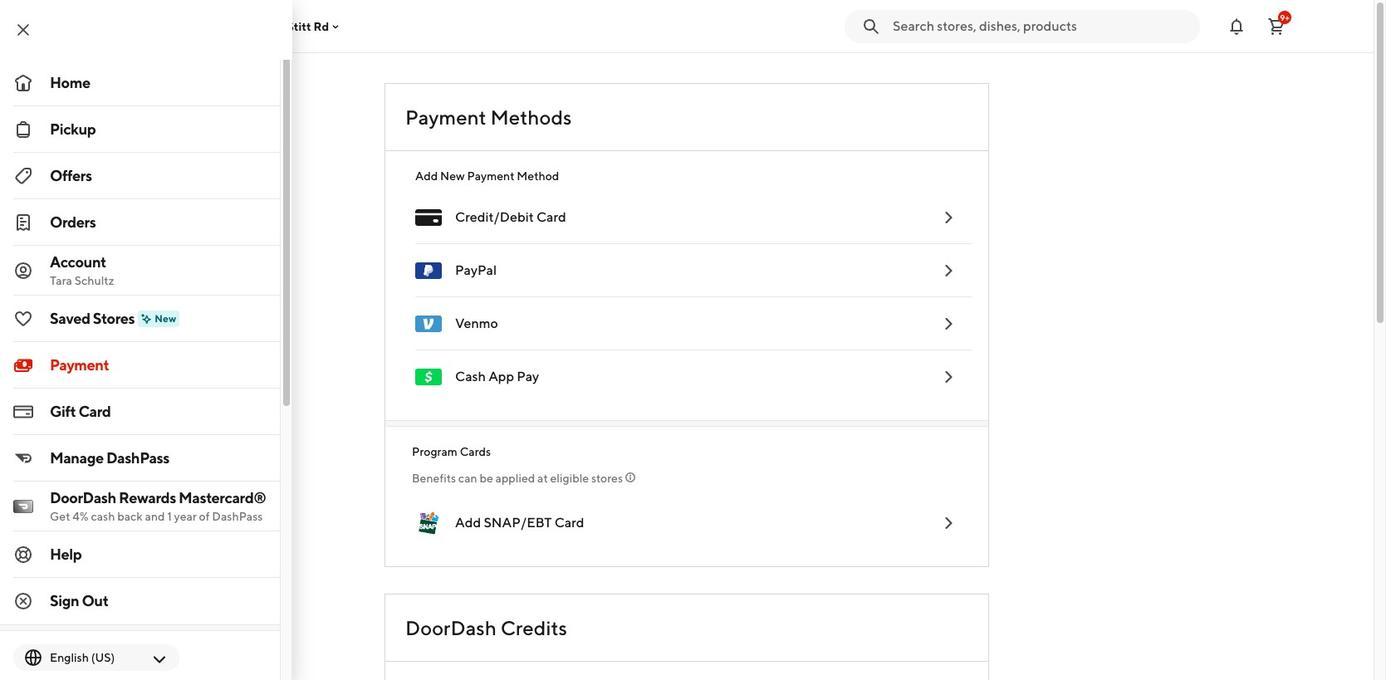Task type: describe. For each thing, give the bounding box(es) containing it.
methods
[[491, 106, 572, 129]]

schultz
[[74, 274, 114, 287]]

430 stitt rd button
[[263, 20, 342, 33]]

1
[[167, 510, 172, 523]]

cash
[[455, 369, 486, 385]]

program
[[412, 445, 458, 459]]

1 vertical spatial new
[[155, 312, 176, 325]]

gift
[[50, 403, 76, 420]]

orders link
[[0, 199, 280, 246]]

1 items, open order cart image
[[1267, 16, 1287, 36]]

sign out link
[[0, 578, 280, 625]]

can
[[458, 472, 477, 485]]

add snap/ebt card
[[455, 515, 585, 531]]

1 horizontal spatial new
[[440, 169, 465, 183]]

close image
[[13, 20, 33, 40]]

card for credit/debit card
[[537, 209, 566, 225]]

2 add new payment method image from the top
[[939, 261, 959, 281]]

credit/debit
[[455, 209, 534, 225]]

add snap/ebt card image
[[415, 510, 442, 537]]

add new payment method image for add snap/ebt card
[[939, 513, 959, 533]]

9+
[[1280, 12, 1290, 22]]

doordash for doordash credits
[[405, 616, 497, 640]]

manage dashpass link
[[0, 435, 280, 482]]

mastercard®
[[179, 489, 266, 507]]

help
[[50, 546, 82, 563]]

program cards
[[412, 445, 491, 459]]

add new payment method image for app
[[939, 367, 959, 387]]

dashpass inside "manage dashpass" link
[[106, 449, 169, 467]]

home link
[[0, 60, 280, 106]]

payment link
[[0, 342, 280, 389]]

app
[[489, 369, 514, 385]]

sign
[[50, 592, 79, 610]]

applied
[[496, 472, 535, 485]]

and
[[145, 510, 165, 523]]

doordash for doordash rewards mastercard® get 4% cash back and 1 year of dashpass
[[50, 489, 116, 507]]

add for add new payment method
[[415, 169, 438, 183]]

credit/debit card
[[455, 209, 566, 225]]

rd
[[314, 20, 329, 33]]

method
[[517, 169, 559, 183]]

be
[[480, 472, 493, 485]]

card for gift card
[[79, 403, 111, 420]]

credits
[[501, 616, 567, 640]]

430 stitt rd
[[263, 20, 329, 33]]

4%
[[73, 510, 89, 523]]

pay
[[517, 369, 539, 385]]

doordash credits
[[405, 616, 567, 640]]

back
[[117, 510, 143, 523]]

account tara schultz
[[50, 253, 114, 287]]

benefits can be applied at eligible stores
[[412, 472, 623, 485]]



Task type: vqa. For each thing, say whether or not it's contained in the screenshot.
4th Add New Payment Method icon
yes



Task type: locate. For each thing, give the bounding box(es) containing it.
dashpass inside doordash rewards mastercard® get 4% cash back and 1 year of dashpass
[[212, 510, 263, 523]]

0 vertical spatial add new payment method image
[[939, 314, 959, 334]]

add new payment method
[[415, 169, 559, 183]]

new
[[440, 169, 465, 183], [155, 312, 176, 325]]

1 horizontal spatial doordash
[[405, 616, 497, 640]]

benefits
[[412, 472, 456, 485]]

payment up credit/debit
[[467, 169, 515, 183]]

saved
[[50, 310, 90, 327]]

menu
[[402, 168, 972, 404]]

account
[[50, 253, 106, 271]]

0 vertical spatial doordash
[[50, 489, 116, 507]]

get
[[50, 510, 70, 523]]

0 vertical spatial dashpass
[[106, 449, 169, 467]]

payment methods
[[405, 106, 572, 129]]

2 vertical spatial add new payment method image
[[939, 367, 959, 387]]

notification bell image
[[1227, 16, 1247, 36]]

dashpass
[[106, 449, 169, 467], [212, 510, 263, 523]]

9+ button
[[1260, 10, 1294, 43]]

saved stores
[[50, 310, 135, 327]]

menu containing credit/debit card
[[402, 168, 972, 404]]

2 add new payment method image from the top
[[939, 513, 959, 533]]

payment up add new payment method
[[405, 106, 487, 129]]

pickup
[[50, 120, 96, 138]]

cards
[[460, 445, 491, 459]]

2 vertical spatial card
[[555, 515, 585, 531]]

new up show menu image
[[440, 169, 465, 183]]

0 horizontal spatial add
[[415, 169, 438, 183]]

paypal
[[455, 263, 497, 278]]

card down "method"
[[537, 209, 566, 225]]

0 vertical spatial card
[[537, 209, 566, 225]]

1 vertical spatial payment
[[467, 169, 515, 183]]

doordash left 'credits'
[[405, 616, 497, 640]]

1 vertical spatial card
[[79, 403, 111, 420]]

add new payment method image for card
[[939, 208, 959, 228]]

manage
[[50, 449, 104, 467]]

venmo
[[455, 316, 498, 331]]

dashpass down mastercard®
[[212, 510, 263, 523]]

cash app pay
[[455, 369, 539, 385]]

2 vertical spatial payment
[[50, 356, 109, 374]]

sign out
[[50, 592, 108, 610]]

offers
[[50, 167, 92, 184]]

0 horizontal spatial new
[[155, 312, 176, 325]]

add up show menu image
[[415, 169, 438, 183]]

gift card link
[[0, 389, 280, 435]]

1 vertical spatial add
[[455, 515, 481, 531]]

1 vertical spatial add new payment method image
[[939, 513, 959, 533]]

pickup link
[[0, 106, 280, 153]]

1 vertical spatial add new payment method image
[[939, 261, 959, 281]]

card right gift
[[79, 403, 111, 420]]

manage dashpass
[[50, 449, 169, 467]]

0 vertical spatial payment
[[405, 106, 487, 129]]

payment
[[405, 106, 487, 129], [467, 169, 515, 183], [50, 356, 109, 374]]

benefits can be applied at eligible stores button
[[412, 470, 962, 487]]

1 vertical spatial dashpass
[[212, 510, 263, 523]]

out
[[82, 592, 108, 610]]

payment for payment methods
[[405, 106, 487, 129]]

430
[[263, 20, 285, 33]]

at
[[538, 472, 548, 485]]

tara
[[50, 274, 72, 287]]

of
[[199, 510, 210, 523]]

stitt
[[287, 20, 311, 33]]

doordash
[[50, 489, 116, 507], [405, 616, 497, 640]]

card
[[537, 209, 566, 225], [79, 403, 111, 420], [555, 515, 585, 531]]

0 vertical spatial add new payment method image
[[939, 208, 959, 228]]

add new payment method image
[[939, 314, 959, 334], [939, 513, 959, 533]]

0 vertical spatial add
[[415, 169, 438, 183]]

0 horizontal spatial doordash
[[50, 489, 116, 507]]

1 horizontal spatial dashpass
[[212, 510, 263, 523]]

rewards
[[119, 489, 176, 507]]

card down eligible
[[555, 515, 585, 531]]

gift card
[[50, 403, 111, 420]]

new right stores
[[155, 312, 176, 325]]

stores
[[93, 310, 135, 327]]

1 add new payment method image from the top
[[939, 208, 959, 228]]

show menu image
[[415, 204, 442, 231]]

1 vertical spatial doordash
[[405, 616, 497, 640]]

help link
[[0, 532, 280, 578]]

add
[[415, 169, 438, 183], [455, 515, 481, 531]]

dashpass up "rewards"
[[106, 449, 169, 467]]

doordash rewards mastercard® get 4% cash back and 1 year of dashpass
[[50, 489, 266, 523]]

1 add new payment method image from the top
[[939, 314, 959, 334]]

0 horizontal spatial dashpass
[[106, 449, 169, 467]]

home
[[50, 74, 90, 91]]

add right add snap/ebt card icon
[[455, 515, 481, 531]]

eligible
[[550, 472, 589, 485]]

orders
[[50, 214, 96, 231]]

payment up gift card
[[50, 356, 109, 374]]

stores
[[591, 472, 623, 485]]

cash
[[91, 510, 115, 523]]

payment for payment
[[50, 356, 109, 374]]

doordash inside doordash rewards mastercard® get 4% cash back and 1 year of dashpass
[[50, 489, 116, 507]]

1 horizontal spatial add
[[455, 515, 481, 531]]

add for add snap/ebt card
[[455, 515, 481, 531]]

3 add new payment method image from the top
[[939, 367, 959, 387]]

add new payment method image
[[939, 208, 959, 228], [939, 261, 959, 281], [939, 367, 959, 387]]

add new payment method image for venmo
[[939, 314, 959, 334]]

year
[[174, 510, 197, 523]]

doordash up '4%'
[[50, 489, 116, 507]]

offers link
[[0, 153, 280, 199]]

0 vertical spatial new
[[440, 169, 465, 183]]

snap/ebt
[[484, 515, 552, 531]]



